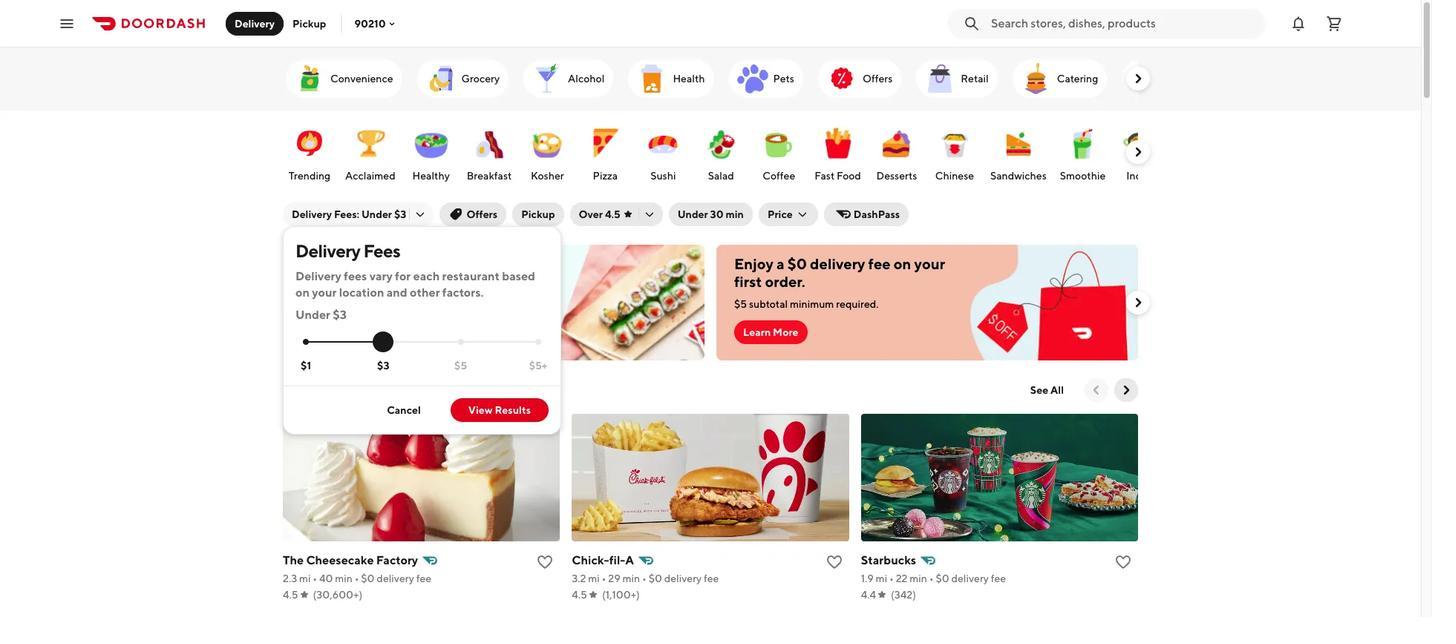 Task type: vqa. For each thing, say whether or not it's contained in the screenshot.
right $​0
yes



Task type: describe. For each thing, give the bounding box(es) containing it.
alcohol image
[[530, 61, 565, 97]]

fast
[[815, 170, 835, 182]]

the cheesecake factory
[[283, 554, 418, 568]]

restaurant
[[442, 270, 500, 284]]

delivery for chick-fil-a
[[664, 573, 702, 585]]

days
[[402, 296, 424, 307]]

flowers image
[[1128, 61, 1164, 97]]

under for under 30 min
[[678, 209, 708, 221]]

national favorites link
[[283, 379, 428, 403]]

grocery link
[[417, 59, 509, 98]]

3 mi from the left
[[876, 573, 888, 585]]

valid
[[347, 296, 370, 307]]

1.9 mi • 22 min • $​0 delivery fee
[[861, 573, 1006, 585]]

convenience
[[331, 73, 393, 85]]

catering
[[1057, 73, 1099, 85]]

min inside under 30 min button
[[726, 209, 744, 221]]

3 • from the left
[[602, 573, 606, 585]]

coffee
[[763, 170, 796, 182]]

see
[[1031, 385, 1049, 397]]

$​0 for factory
[[361, 573, 375, 585]]

trending link
[[284, 118, 335, 186]]

acclaimed
[[345, 170, 396, 182]]

salad
[[708, 170, 734, 182]]

6 • from the left
[[930, 573, 934, 585]]

upon
[[426, 296, 450, 307]]

chick-fil-a
[[572, 554, 634, 568]]

minimum
[[790, 299, 834, 310]]

30
[[710, 209, 724, 221]]

$1 stars and over image
[[303, 340, 309, 346]]

catering link
[[1013, 59, 1108, 98]]

orders inside save up to $10 on orders $15+ with code 40deal, valid for 45 days upon signup
[[386, 281, 416, 293]]

fee for chick-fil-a
[[704, 573, 719, 585]]

enjoy a $0 delivery fee on your first order.
[[735, 255, 946, 290]]

catering image
[[1019, 61, 1054, 97]]

(342)
[[891, 590, 916, 602]]

get
[[301, 255, 327, 273]]

$5+ stars and over image
[[535, 340, 541, 346]]

desserts
[[877, 170, 917, 182]]

0 horizontal spatial first
[[422, 255, 449, 273]]

delivery fees
[[296, 241, 401, 261]]

factors.
[[443, 286, 484, 300]]

4 • from the left
[[642, 573, 647, 585]]

location
[[339, 286, 384, 300]]

mi for chick-
[[588, 573, 600, 585]]

$5+
[[529, 360, 548, 372]]

sushi
[[651, 170, 676, 182]]

grocery image
[[423, 61, 459, 97]]

delivery for starbucks
[[952, 573, 989, 585]]

0 vertical spatial next button of carousel image
[[1131, 145, 1146, 160]]

a
[[626, 554, 634, 568]]

convenience link
[[286, 59, 402, 98]]

vary
[[370, 270, 393, 284]]

all
[[1051, 385, 1064, 397]]

fees
[[363, 241, 401, 261]]

1 horizontal spatial under
[[362, 209, 392, 221]]

3.2
[[572, 573, 586, 585]]

min for the cheesecake factory
[[335, 573, 353, 585]]

view
[[469, 405, 493, 417]]

over 4.5
[[579, 209, 621, 221]]

0 vertical spatial pickup button
[[284, 12, 335, 35]]

grocery
[[462, 73, 500, 85]]

learn more
[[743, 327, 799, 339]]

0 items, open order cart image
[[1326, 14, 1344, 32]]

kosher
[[531, 170, 564, 182]]

next button of carousel image
[[1131, 71, 1146, 86]]

first inside enjoy a $0 delivery fee on your first order.
[[735, 273, 762, 290]]

healthy
[[413, 170, 450, 182]]

acclaimed link
[[342, 118, 399, 186]]

see all link
[[1022, 379, 1073, 403]]

price button
[[759, 203, 818, 227]]

breakfast
[[467, 170, 512, 182]]

mi for the
[[299, 573, 311, 585]]

fees
[[344, 270, 367, 284]]

delivery for the cheesecake factory
[[377, 573, 414, 585]]

view results
[[469, 405, 531, 417]]

delivery fees: under $3
[[292, 209, 407, 221]]

starbucks
[[861, 554, 917, 568]]

4.5 for the cheesecake factory
[[283, 590, 298, 602]]

2.3
[[283, 573, 297, 585]]

2 • from the left
[[355, 573, 359, 585]]

offers button
[[440, 203, 507, 227]]

40deal,
[[301, 296, 345, 307]]

1 vertical spatial next button of carousel image
[[1131, 296, 1146, 310]]

under 30 min button
[[669, 203, 753, 227]]

open menu image
[[58, 14, 76, 32]]

based
[[502, 270, 536, 284]]

$5 subtotal minimum required.
[[735, 299, 879, 310]]

$5 stars and over image
[[458, 340, 464, 346]]

on inside enjoy a $0 delivery fee on your first order.
[[894, 255, 912, 273]]

retail link
[[917, 59, 998, 98]]

2.3 mi • 40 min • $​0 delivery fee
[[283, 573, 432, 585]]

40
[[319, 573, 333, 585]]

40%
[[330, 255, 362, 273]]

chick-
[[572, 554, 610, 568]]

2 vertical spatial next button of carousel image
[[1119, 383, 1134, 398]]

previous button of carousel image
[[1090, 383, 1104, 398]]

save
[[301, 281, 324, 293]]

learn more button
[[735, 321, 808, 345]]

fees:
[[334, 209, 360, 221]]

(30,600+)
[[313, 590, 363, 602]]

up
[[326, 281, 338, 293]]

5 • from the left
[[890, 573, 894, 585]]

enjoy
[[735, 255, 774, 273]]



Task type: locate. For each thing, give the bounding box(es) containing it.
click to add this store to your saved list image for chick-fil-a
[[826, 554, 843, 572]]

offers right offers image
[[863, 73, 893, 85]]

delivery right 22
[[952, 573, 989, 585]]

22
[[896, 573, 908, 585]]

pickup right delivery button
[[293, 17, 326, 29]]

0 vertical spatial offers
[[863, 73, 893, 85]]

under for under $3
[[296, 308, 330, 322]]

favorites
[[357, 380, 428, 401]]

• right 29
[[642, 573, 647, 585]]

2 horizontal spatial under
[[678, 209, 708, 221]]

cancel
[[387, 405, 421, 417]]

see all
[[1031, 385, 1064, 397]]

your inside delivery fees vary for each restaurant based on your location and other factors.
[[312, 286, 337, 300]]

national
[[283, 380, 354, 401]]

1 vertical spatial pickup
[[522, 209, 555, 221]]

4.5 for chick-fil-a
[[572, 590, 587, 602]]

fee inside enjoy a $0 delivery fee on your first order.
[[869, 255, 891, 273]]

under left 30
[[678, 209, 708, 221]]

orders up the code
[[464, 255, 508, 273]]

indian
[[1127, 170, 1157, 182]]

1 horizontal spatial for
[[395, 270, 411, 284]]

first
[[422, 255, 449, 273], [735, 273, 762, 290]]

3 $​0 from the left
[[936, 573, 950, 585]]

the
[[283, 554, 304, 568]]

1 • from the left
[[313, 573, 317, 585]]

under $3
[[296, 308, 347, 322]]

2 mi from the left
[[588, 573, 600, 585]]

0 horizontal spatial pickup
[[293, 17, 326, 29]]

1 vertical spatial $5
[[455, 360, 467, 372]]

min
[[726, 209, 744, 221], [335, 573, 353, 585], [623, 573, 640, 585], [910, 573, 928, 585]]

get 40% off your first 2 orders
[[301, 255, 508, 273]]

2 horizontal spatial mi
[[876, 573, 888, 585]]

1 mi from the left
[[299, 573, 311, 585]]

off
[[365, 255, 385, 273]]

on up the under $3
[[296, 286, 310, 300]]

• left 22
[[890, 573, 894, 585]]

click to add this store to your saved list image
[[826, 554, 843, 572], [1115, 554, 1133, 572]]

fast food
[[815, 170, 861, 182]]

for
[[395, 270, 411, 284], [372, 296, 385, 307]]

1 vertical spatial first
[[735, 273, 762, 290]]

orders
[[464, 255, 508, 273], [386, 281, 416, 293]]

required.
[[836, 299, 879, 310]]

0 horizontal spatial 4.5
[[283, 590, 298, 602]]

retail image
[[923, 61, 958, 97]]

$5 for $5 subtotal minimum required.
[[735, 299, 747, 310]]

signup
[[452, 296, 484, 307]]

2 horizontal spatial your
[[915, 255, 946, 273]]

$5 down $5 stars and over image
[[455, 360, 467, 372]]

under
[[362, 209, 392, 221], [678, 209, 708, 221], [296, 308, 330, 322]]

2 horizontal spatial on
[[894, 255, 912, 273]]

0 vertical spatial pickup
[[293, 17, 326, 29]]

pickup button down kosher
[[513, 203, 564, 227]]

national favorites
[[283, 380, 428, 401]]

fil-
[[610, 554, 626, 568]]

on right $10
[[371, 281, 384, 293]]

$​0 right 22
[[936, 573, 950, 585]]

and
[[387, 286, 408, 300]]

fee for starbucks
[[991, 573, 1006, 585]]

$​0 down the cheesecake factory in the bottom of the page
[[361, 573, 375, 585]]

• left 40
[[313, 573, 317, 585]]

1 vertical spatial offers
[[467, 209, 498, 221]]

0 horizontal spatial under
[[296, 308, 330, 322]]

1 horizontal spatial $​0
[[649, 573, 662, 585]]

$3
[[394, 209, 407, 221], [333, 308, 347, 322], [377, 360, 390, 372]]

offers down breakfast
[[467, 209, 498, 221]]

2 $​0 from the left
[[649, 573, 662, 585]]

delivery for delivery fees
[[296, 241, 360, 261]]

0 vertical spatial $5
[[735, 299, 747, 310]]

pickup
[[293, 17, 326, 29], [522, 209, 555, 221]]

convenience image
[[292, 61, 328, 97]]

$0
[[788, 255, 807, 273]]

2
[[453, 255, 461, 273]]

1 $​0 from the left
[[361, 573, 375, 585]]

your inside enjoy a $0 delivery fee on your first order.
[[915, 255, 946, 273]]

mi
[[299, 573, 311, 585], [588, 573, 600, 585], [876, 573, 888, 585]]

0 horizontal spatial your
[[312, 286, 337, 300]]

fee for the cheesecake factory
[[416, 573, 432, 585]]

subtotal
[[749, 299, 788, 310]]

for inside save up to $10 on orders $15+ with code 40deal, valid for 45 days upon signup
[[372, 296, 385, 307]]

min right 22
[[910, 573, 928, 585]]

save up to $10 on orders $15+ with code 40deal, valid for 45 days upon signup
[[301, 281, 488, 307]]

• right 22
[[930, 573, 934, 585]]

over 4.5 button
[[570, 203, 663, 227]]

price
[[768, 209, 793, 221]]

offers inside button
[[467, 209, 498, 221]]

cheesecake
[[306, 554, 374, 568]]

other
[[410, 286, 440, 300]]

food
[[837, 170, 861, 182]]

0 horizontal spatial pickup button
[[284, 12, 335, 35]]

next button of carousel image
[[1131, 145, 1146, 160], [1131, 296, 1146, 310], [1119, 383, 1134, 398]]

health link
[[629, 59, 714, 98]]

2 horizontal spatial $​0
[[936, 573, 950, 585]]

delivery for delivery fees: under $3
[[292, 209, 332, 221]]

$3 down "40deal,"
[[333, 308, 347, 322]]

4.5 down the 2.3
[[283, 590, 298, 602]]

each
[[413, 270, 440, 284]]

$5 for $5
[[455, 360, 467, 372]]

a
[[777, 255, 785, 273]]

min for chick-fil-a
[[623, 573, 640, 585]]

for inside delivery fees vary for each restaurant based on your location and other factors.
[[395, 270, 411, 284]]

1 click to add this store to your saved list image from the left
[[826, 554, 843, 572]]

0 horizontal spatial click to add this store to your saved list image
[[826, 554, 843, 572]]

under down "40deal,"
[[296, 308, 330, 322]]

order.
[[765, 273, 806, 290]]

under 30 min
[[678, 209, 744, 221]]

delivery inside button
[[235, 17, 275, 29]]

(1,100+)
[[602, 590, 640, 602]]

offers image
[[824, 61, 860, 97]]

pets
[[774, 73, 795, 85]]

offers link
[[818, 59, 902, 98]]

4.5 inside button
[[605, 209, 621, 221]]

$3 up favorites
[[377, 360, 390, 372]]

1 horizontal spatial offers
[[863, 73, 893, 85]]

0 horizontal spatial offers
[[467, 209, 498, 221]]

90210 button
[[355, 17, 398, 29]]

health image
[[635, 61, 670, 97]]

0 horizontal spatial for
[[372, 296, 385, 307]]

notification bell image
[[1290, 14, 1308, 32]]

1 vertical spatial pickup button
[[513, 203, 564, 227]]

offers
[[863, 73, 893, 85], [467, 209, 498, 221]]

delivery for delivery fees vary for each restaurant based on your location and other factors.
[[296, 270, 341, 284]]

min right 29
[[623, 573, 640, 585]]

min up "(30,600+)"
[[335, 573, 353, 585]]

for up the and
[[395, 270, 411, 284]]

4.4
[[861, 590, 876, 602]]

90210
[[355, 17, 386, 29]]

pickup down kosher
[[522, 209, 555, 221]]

over
[[579, 209, 603, 221]]

1 horizontal spatial on
[[371, 281, 384, 293]]

with
[[442, 281, 462, 293]]

orders up 45
[[386, 281, 416, 293]]

2 horizontal spatial 4.5
[[605, 209, 621, 221]]

1 vertical spatial orders
[[386, 281, 416, 293]]

1 horizontal spatial first
[[735, 273, 762, 290]]

on down dashpass
[[894, 255, 912, 273]]

for left 45
[[372, 296, 385, 307]]

trending
[[289, 170, 331, 182]]

mi right the 2.3
[[299, 573, 311, 585]]

min for starbucks
[[910, 573, 928, 585]]

to
[[340, 281, 350, 293]]

pickup for top pickup button
[[293, 17, 326, 29]]

$5 left subtotal at the right of page
[[735, 299, 747, 310]]

first left 2
[[422, 255, 449, 273]]

learn
[[743, 327, 771, 339]]

chinese
[[936, 170, 974, 182]]

mi right 1.9
[[876, 573, 888, 585]]

0 horizontal spatial mi
[[299, 573, 311, 585]]

dashpass
[[854, 209, 900, 221]]

delivery for delivery
[[235, 17, 275, 29]]

• down the cheesecake factory in the bottom of the page
[[355, 573, 359, 585]]

delivery down factory on the bottom of the page
[[377, 573, 414, 585]]

1 vertical spatial $3
[[333, 308, 347, 322]]

1 horizontal spatial pickup
[[522, 209, 555, 221]]

$1
[[301, 360, 311, 372]]

dashpass button
[[824, 203, 909, 227]]

0 horizontal spatial orders
[[386, 281, 416, 293]]

1 horizontal spatial 4.5
[[572, 590, 587, 602]]

1 horizontal spatial $3
[[377, 360, 390, 372]]

pets image
[[735, 61, 771, 97]]

mi right 3.2
[[588, 573, 600, 585]]

• left 29
[[602, 573, 606, 585]]

factory
[[376, 554, 418, 568]]

retail
[[961, 73, 989, 85]]

on inside save up to $10 on orders $15+ with code 40deal, valid for 45 days upon signup
[[371, 281, 384, 293]]

$​0 for a
[[649, 573, 662, 585]]

$5
[[735, 299, 747, 310], [455, 360, 467, 372]]

cancel button
[[369, 399, 439, 423]]

2 vertical spatial $3
[[377, 360, 390, 372]]

click to add this store to your saved list image
[[536, 554, 554, 572]]

2 click to add this store to your saved list image from the left
[[1115, 554, 1133, 572]]

1 horizontal spatial your
[[388, 255, 419, 273]]

alcohol link
[[524, 59, 614, 98]]

pets link
[[729, 59, 804, 98]]

delivery inside enjoy a $0 delivery fee on your first order.
[[810, 255, 866, 273]]

0 vertical spatial first
[[422, 255, 449, 273]]

1 horizontal spatial pickup button
[[513, 203, 564, 227]]

results
[[495, 405, 531, 417]]

1 horizontal spatial click to add this store to your saved list image
[[1115, 554, 1133, 572]]

Store search: begin typing to search for stores available on DoorDash text field
[[992, 15, 1257, 32]]

0 horizontal spatial $3
[[333, 308, 347, 322]]

0 vertical spatial orders
[[464, 255, 508, 273]]

alcohol
[[568, 73, 605, 85]]

delivery right 29
[[664, 573, 702, 585]]

0 horizontal spatial on
[[296, 286, 310, 300]]

view results button
[[451, 399, 549, 423]]

1 vertical spatial for
[[372, 296, 385, 307]]

0 horizontal spatial $5
[[455, 360, 467, 372]]

0 horizontal spatial $​0
[[361, 573, 375, 585]]

more
[[773, 327, 799, 339]]

under right fees:
[[362, 209, 392, 221]]

1.9
[[861, 573, 874, 585]]

click to add this store to your saved list image for starbucks
[[1115, 554, 1133, 572]]

on inside delivery fees vary for each restaurant based on your location and other factors.
[[296, 286, 310, 300]]

health
[[673, 73, 705, 85]]

1 horizontal spatial $5
[[735, 299, 747, 310]]

4.5 right over
[[605, 209, 621, 221]]

sandwiches
[[991, 170, 1047, 182]]

0 vertical spatial for
[[395, 270, 411, 284]]

$​0 right 29
[[649, 573, 662, 585]]

4.5 down 3.2
[[572, 590, 587, 602]]

1 horizontal spatial orders
[[464, 255, 508, 273]]

2 horizontal spatial $3
[[394, 209, 407, 221]]

min right 30
[[726, 209, 744, 221]]

29
[[608, 573, 621, 585]]

delivery inside delivery fees vary for each restaurant based on your location and other factors.
[[296, 270, 341, 284]]

under inside button
[[678, 209, 708, 221]]

pickup button up convenience icon
[[284, 12, 335, 35]]

pickup for right pickup button
[[522, 209, 555, 221]]

$3 up fees
[[394, 209, 407, 221]]

first down enjoy
[[735, 273, 762, 290]]

0 vertical spatial $3
[[394, 209, 407, 221]]

1 horizontal spatial mi
[[588, 573, 600, 585]]

delivery right $0
[[810, 255, 866, 273]]



